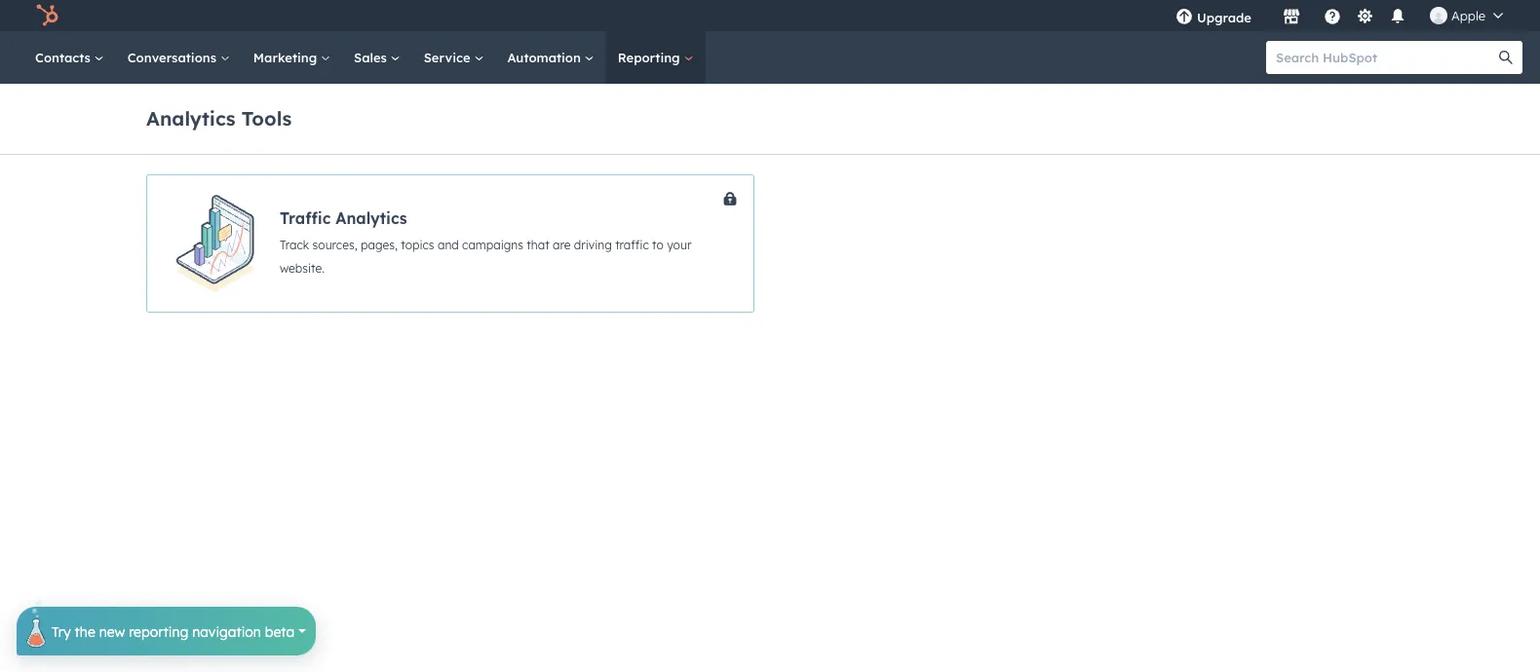 Task type: locate. For each thing, give the bounding box(es) containing it.
website.
[[280, 261, 325, 276]]

None checkbox
[[146, 175, 755, 313]]

conversations
[[127, 49, 220, 65]]

reporting
[[129, 623, 189, 641]]

hubspot image
[[35, 4, 59, 27]]

settings link
[[1354, 5, 1378, 26]]

contacts link
[[23, 31, 116, 84]]

analytics tools
[[146, 106, 292, 130]]

menu item
[[1266, 0, 1270, 31]]

none checkbox containing traffic analytics
[[146, 175, 755, 313]]

new
[[99, 623, 125, 641]]

sources,
[[313, 238, 358, 253]]

traffic analytics track sources, pages, topics and campaigns that are driving traffic to your website.
[[280, 209, 692, 276]]

apple
[[1452, 7, 1486, 23]]

help image
[[1324, 9, 1342, 26]]

that
[[527, 238, 550, 253]]

topics
[[401, 238, 435, 253]]

service
[[424, 49, 474, 65]]

apple button
[[1419, 0, 1516, 31]]

analytics
[[146, 106, 236, 130], [336, 209, 407, 228]]

sales link
[[342, 31, 412, 84]]

menu
[[1162, 0, 1518, 31]]

settings image
[[1357, 8, 1375, 26]]

1 vertical spatial analytics
[[336, 209, 407, 228]]

marketplaces button
[[1272, 0, 1313, 31]]

conversations link
[[116, 31, 242, 84]]

1 horizontal spatial analytics
[[336, 209, 407, 228]]

analytics down conversations link
[[146, 106, 236, 130]]

try the new reporting navigation beta
[[52, 623, 295, 641]]

0 horizontal spatial analytics
[[146, 106, 236, 130]]

sales
[[354, 49, 391, 65]]

marketing link
[[242, 31, 342, 84]]

help button
[[1317, 0, 1350, 31]]

analytics up pages, on the left of page
[[336, 209, 407, 228]]

try the new reporting navigation beta button
[[17, 600, 316, 656]]

Search HubSpot search field
[[1267, 41, 1506, 74]]

and
[[438, 238, 459, 253]]



Task type: describe. For each thing, give the bounding box(es) containing it.
traffic
[[280, 209, 331, 228]]

beta
[[265, 623, 295, 641]]

your
[[667, 238, 692, 253]]

0 vertical spatial analytics
[[146, 106, 236, 130]]

analytics inside traffic analytics track sources, pages, topics and campaigns that are driving traffic to your website.
[[336, 209, 407, 228]]

service link
[[412, 31, 496, 84]]

search image
[[1500, 51, 1514, 64]]

upgrade
[[1198, 9, 1252, 25]]

notifications button
[[1382, 0, 1415, 31]]

reporting link
[[606, 31, 706, 84]]

the
[[75, 623, 95, 641]]

bob builder image
[[1431, 7, 1448, 24]]

tools
[[242, 106, 292, 130]]

marketplaces image
[[1283, 9, 1301, 26]]

track
[[280, 238, 309, 253]]

pages,
[[361, 238, 398, 253]]

notifications image
[[1390, 9, 1407, 26]]

automation link
[[496, 31, 606, 84]]

menu containing apple
[[1162, 0, 1518, 31]]

navigation
[[192, 623, 261, 641]]

automation
[[508, 49, 585, 65]]

driving
[[574, 238, 612, 253]]

marketing
[[253, 49, 321, 65]]

are
[[553, 238, 571, 253]]

campaigns
[[462, 238, 524, 253]]

contacts
[[35, 49, 94, 65]]

search button
[[1490, 41, 1523, 74]]

upgrade image
[[1176, 9, 1194, 26]]

try
[[52, 623, 71, 641]]

hubspot link
[[23, 4, 73, 27]]

to
[[653, 238, 664, 253]]

traffic
[[616, 238, 649, 253]]

reporting
[[618, 49, 684, 65]]



Task type: vqa. For each thing, say whether or not it's contained in the screenshot.
Conversations LINK
yes



